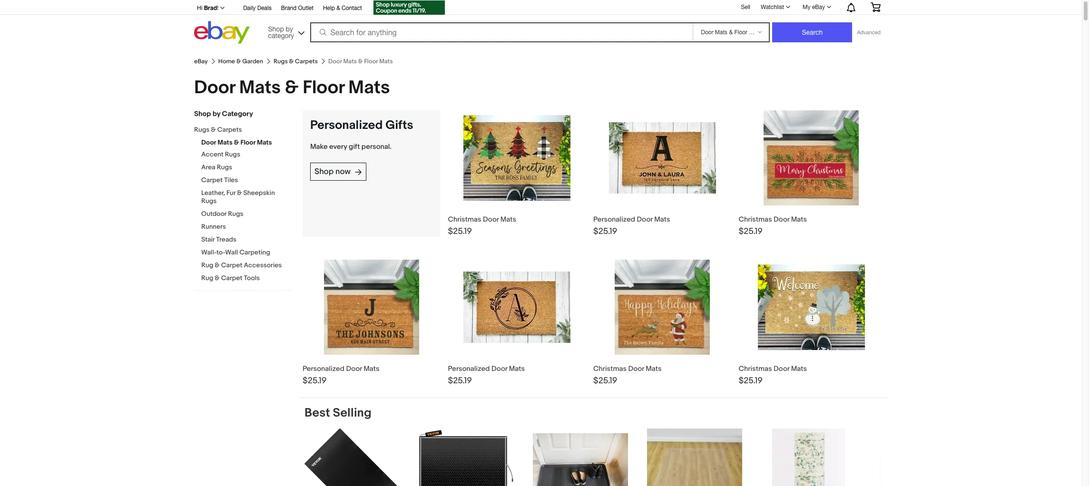 Task type: vqa. For each thing, say whether or not it's contained in the screenshot.
Area
yes



Task type: describe. For each thing, give the bounding box(es) containing it.
home & garden
[[218, 58, 263, 65]]

brand
[[281, 5, 297, 11]]

sell link
[[737, 4, 755, 10]]

0 vertical spatial carpet
[[201, 176, 223, 184]]

leather, fur & sheepskin rugs link
[[201, 189, 292, 206]]

2 horizontal spatial personalized door mats image
[[609, 122, 716, 194]]

gift
[[349, 142, 360, 151]]

personalized gifts
[[310, 118, 413, 133]]

stair treads link
[[201, 236, 292, 245]]

rugs & carpets
[[274, 58, 318, 65]]

1 vertical spatial ebay
[[194, 58, 208, 65]]

garden
[[242, 58, 263, 65]]

contact
[[342, 5, 362, 11]]

my ebay link
[[798, 1, 836, 13]]

account navigation
[[192, 0, 888, 16]]

watchlist link
[[756, 1, 795, 13]]

shop by category
[[268, 25, 294, 39]]

1 horizontal spatial personalized door mats image
[[464, 272, 571, 343]]

!
[[217, 5, 218, 11]]

wall-
[[201, 248, 217, 257]]

personalized for the middle personalized door mats image
[[448, 365, 490, 374]]

runners link
[[201, 223, 292, 232]]

best selling
[[305, 406, 372, 421]]

shop by category banner
[[192, 0, 888, 46]]

1 rug from the top
[[201, 261, 213, 269]]

category
[[268, 32, 294, 39]]

carpets for rugs & carpets door mats & floor mats accent rugs area rugs carpet tiles leather, fur & sheepskin rugs outdoor rugs runners stair treads wall-to-wall carpeting rug & carpet accessories rug & carpet tools
[[217, 126, 242, 134]]

1 vertical spatial carpet
[[221, 261, 242, 269]]

your shopping cart image
[[870, 2, 881, 12]]

outdoor
[[201, 210, 227, 218]]

tiles
[[224, 176, 238, 184]]

personalized for the leftmost personalized door mats image
[[303, 365, 345, 374]]

make every gift personal.
[[310, 142, 392, 151]]

wall-to-wall carpeting link
[[201, 248, 292, 257]]

shop for shop by category
[[194, 109, 211, 118]]

home & garden link
[[218, 58, 263, 65]]

accent rugs link
[[201, 150, 292, 159]]

lemons comfort kitchen runner threshold 60" " soft cushion on hard floor image
[[772, 429, 846, 486]]

to-
[[217, 248, 225, 257]]

help
[[323, 5, 335, 11]]

deals
[[257, 5, 272, 11]]

carpeting
[[239, 248, 270, 257]]

personalized door mats $25.19 for the right personalized door mats image
[[593, 215, 670, 237]]

door mats & floor mats
[[194, 77, 390, 99]]

runners
[[201, 223, 226, 231]]

treads
[[216, 236, 236, 244]]

vevor ss—gyrxt0003 30 x 48 in snow melting mat - rxty30x48110vnwk5 image
[[305, 429, 400, 486]]

selling
[[333, 406, 372, 421]]

personalized door mats $25.19 for the leftmost personalized door mats image
[[303, 365, 380, 386]]

help & contact link
[[323, 3, 362, 14]]

category
[[222, 109, 253, 118]]

rugs & carpets door mats & floor mats accent rugs area rugs carpet tiles leather, fur & sheepskin rugs outdoor rugs runners stair treads wall-to-wall carpeting rug & carpet accessories rug & carpet tools
[[194, 126, 282, 282]]

1 vertical spatial rugs & carpets link
[[194, 126, 285, 135]]

door inside "rugs & carpets door mats & floor mats accent rugs area rugs carpet tiles leather, fur & sheepskin rugs outdoor rugs runners stair treads wall-to-wall carpeting rug & carpet accessories rug & carpet tools"
[[201, 138, 216, 147]]

gifts
[[386, 118, 413, 133]]

sell
[[741, 4, 750, 10]]

personalized gifts make every gift personal. element
[[299, 99, 888, 398]]

wall
[[225, 248, 238, 257]]

rugs down shop by category in the top left of the page
[[194, 126, 210, 134]]

advanced link
[[853, 23, 886, 42]]

rugs up area rugs link
[[225, 150, 240, 158]]

accessories
[[244, 261, 282, 269]]

shop for shop now
[[315, 167, 334, 177]]

tools
[[244, 274, 260, 282]]

watchlist
[[761, 4, 784, 10]]

0 vertical spatial rugs & carpets link
[[274, 58, 318, 65]]

hi brad !
[[197, 4, 218, 11]]

2 vertical spatial carpet
[[221, 274, 242, 282]]

brand outlet
[[281, 5, 314, 11]]



Task type: locate. For each thing, give the bounding box(es) containing it.
by inside "shop by category"
[[286, 25, 293, 33]]

floor down 'rugs & carpets'
[[303, 77, 344, 99]]

daily deals
[[243, 5, 272, 11]]

every
[[329, 142, 347, 151]]

by for category
[[286, 25, 293, 33]]

carpet down wall
[[221, 261, 242, 269]]

door
[[194, 77, 235, 99], [201, 138, 216, 147], [483, 215, 499, 224], [637, 215, 653, 224], [774, 215, 790, 224], [346, 365, 362, 374], [492, 365, 507, 374], [628, 365, 644, 374], [774, 365, 790, 374]]

carpet
[[201, 176, 223, 184], [221, 261, 242, 269], [221, 274, 242, 282]]

floor
[[303, 77, 344, 99], [241, 138, 256, 147]]

get the coupon image
[[373, 0, 445, 15]]

0 horizontal spatial carpets
[[217, 126, 242, 134]]

main content
[[299, 99, 982, 486]]

shop
[[268, 25, 284, 33], [194, 109, 211, 118], [315, 167, 334, 177]]

goplus pvc chair mat for hard floors clear multi-purpose floor protector (47" x 47") image
[[647, 429, 742, 486]]

daily deals link
[[243, 3, 272, 14]]

personalized for the right personalized door mats image
[[593, 215, 635, 224]]

stair
[[201, 236, 215, 244]]

floor inside "rugs & carpets door mats & floor mats accent rugs area rugs carpet tiles leather, fur & sheepskin rugs outdoor rugs runners stair treads wall-to-wall carpeting rug & carpet accessories rug & carpet tools"
[[241, 138, 256, 147]]

carpets down shop by category in the top left of the page
[[217, 126, 242, 134]]

shop inside "shop by category"
[[268, 25, 284, 33]]

sheepskin
[[243, 189, 275, 197]]

0 horizontal spatial ebay
[[194, 58, 208, 65]]

shop down deals
[[268, 25, 284, 33]]

$25.19
[[448, 227, 472, 237], [593, 227, 617, 237], [739, 227, 763, 237], [303, 376, 327, 386], [448, 376, 472, 386], [593, 376, 617, 386], [739, 376, 763, 386]]

leather,
[[201, 189, 225, 197]]

outlet
[[298, 5, 314, 11]]

shop for shop by category
[[268, 25, 284, 33]]

daily
[[243, 5, 256, 11]]

&
[[337, 5, 340, 11], [236, 58, 241, 65], [289, 58, 294, 65], [285, 77, 299, 99], [211, 126, 216, 134], [234, 138, 239, 147], [237, 189, 242, 197], [215, 261, 220, 269], [215, 274, 220, 282]]

ebay left home
[[194, 58, 208, 65]]

1 vertical spatial floor
[[241, 138, 256, 147]]

vevor snow melting mat - black (rxtyc40x60usbryyb) image
[[419, 429, 514, 486]]

None submit
[[773, 22, 853, 42]]

0 vertical spatial carpets
[[295, 58, 318, 65]]

1 horizontal spatial by
[[286, 25, 293, 33]]

1 horizontal spatial personalized door mats $25.19
[[448, 365, 525, 386]]

make
[[310, 142, 328, 151]]

0 vertical spatial shop
[[268, 25, 284, 33]]

rugs & carpets link down category
[[194, 126, 285, 135]]

carpet up leather,
[[201, 176, 223, 184]]

ebay inside account navigation
[[812, 4, 825, 10]]

rugs down category
[[274, 58, 288, 65]]

0 horizontal spatial by
[[213, 109, 220, 118]]

by left category
[[213, 109, 220, 118]]

my ebay
[[803, 4, 825, 10]]

personalized door mats $25.19
[[593, 215, 670, 237], [303, 365, 380, 386], [448, 365, 525, 386]]

0 vertical spatial floor
[[303, 77, 344, 99]]

0 vertical spatial ebay
[[812, 4, 825, 10]]

shop now
[[315, 167, 351, 177]]

carpets up 'door mats & floor mats'
[[295, 58, 318, 65]]

carpets inside "rugs & carpets door mats & floor mats accent rugs area rugs carpet tiles leather, fur & sheepskin rugs outdoor rugs runners stair treads wall-to-wall carpeting rug & carpet accessories rug & carpet tools"
[[217, 126, 242, 134]]

help & contact
[[323, 5, 362, 11]]

hi
[[197, 5, 202, 11]]

area
[[201, 163, 215, 171]]

shop now link
[[310, 163, 366, 181]]

carpets for rugs & carpets
[[295, 58, 318, 65]]

& inside help & contact link
[[337, 5, 340, 11]]

shop by category button
[[264, 21, 307, 42]]

carpet down rug & carpet accessories link
[[221, 274, 242, 282]]

0 vertical spatial by
[[286, 25, 293, 33]]

rug & carpet tools link
[[201, 274, 292, 283]]

0 horizontal spatial personalized door mats $25.19
[[303, 365, 380, 386]]

christmas
[[448, 215, 481, 224], [739, 215, 772, 224], [593, 365, 627, 374], [739, 365, 772, 374]]

1 horizontal spatial floor
[[303, 77, 344, 99]]

2 vertical spatial shop
[[315, 167, 334, 177]]

by
[[286, 25, 293, 33], [213, 109, 220, 118]]

1 vertical spatial carpets
[[217, 126, 242, 134]]

rugs
[[274, 58, 288, 65], [194, 126, 210, 134], [225, 150, 240, 158], [217, 163, 232, 171], [201, 197, 217, 205], [228, 210, 243, 218]]

brand outlet link
[[281, 3, 314, 14]]

0 horizontal spatial floor
[[241, 138, 256, 147]]

1 horizontal spatial shop
[[268, 25, 284, 33]]

ebay link
[[194, 58, 208, 65]]

by down brand at top left
[[286, 25, 293, 33]]

christmas door mats image
[[764, 110, 859, 206], [464, 115, 571, 201], [615, 260, 710, 355], [758, 265, 865, 350]]

accent
[[201, 150, 223, 158]]

2 rug from the top
[[201, 274, 213, 282]]

main content containing personalized gifts
[[299, 99, 982, 486]]

carpets
[[295, 58, 318, 65], [217, 126, 242, 134]]

brad
[[204, 4, 217, 11]]

personalized door mats image
[[609, 122, 716, 194], [324, 260, 419, 355], [464, 272, 571, 343]]

shop left category
[[194, 109, 211, 118]]

rugs & carpets link
[[274, 58, 318, 65], [194, 126, 285, 135]]

shop by category
[[194, 109, 253, 118]]

carpet tiles link
[[201, 176, 292, 185]]

rugs & carpets link up 'door mats & floor mats'
[[274, 58, 318, 65]]

1 horizontal spatial carpets
[[295, 58, 318, 65]]

rugs up tiles
[[217, 163, 232, 171]]

0 horizontal spatial shop
[[194, 109, 211, 118]]

rugs up runners link
[[228, 210, 243, 218]]

1 vertical spatial rug
[[201, 274, 213, 282]]

personalized
[[310, 118, 383, 133], [593, 215, 635, 224], [303, 365, 345, 374], [448, 365, 490, 374]]

ottomanson rdm9900-16x32 rubber doormat 16 x 32 rectangle black image
[[533, 433, 628, 486]]

mats
[[239, 77, 281, 99], [349, 77, 390, 99], [218, 138, 233, 147], [257, 138, 272, 147], [501, 215, 516, 224], [654, 215, 670, 224], [791, 215, 807, 224], [364, 365, 380, 374], [509, 365, 525, 374], [646, 365, 662, 374], [791, 365, 807, 374]]

stalwart eco friendly utility boot tray mat 20 x 15 /small black image
[[876, 429, 971, 486]]

2 horizontal spatial personalized door mats $25.19
[[593, 215, 670, 237]]

outdoor rugs link
[[201, 210, 292, 219]]

best
[[305, 406, 330, 421]]

personalized door mats $25.19 for the middle personalized door mats image
[[448, 365, 525, 386]]

0 horizontal spatial personalized door mats image
[[324, 260, 419, 355]]

2 horizontal spatial shop
[[315, 167, 334, 177]]

shop left now
[[315, 167, 334, 177]]

Search for anything text field
[[311, 23, 691, 41]]

floor up the accent rugs link
[[241, 138, 256, 147]]

advanced
[[857, 30, 881, 35]]

rugs up outdoor
[[201, 197, 217, 205]]

personal.
[[362, 142, 392, 151]]

ebay right my
[[812, 4, 825, 10]]

area rugs link
[[201, 163, 292, 172]]

none submit inside shop by category banner
[[773, 22, 853, 42]]

rug & carpet accessories link
[[201, 261, 292, 270]]

0 vertical spatial rug
[[201, 261, 213, 269]]

now
[[336, 167, 351, 177]]

1 vertical spatial by
[[213, 109, 220, 118]]

ebay
[[812, 4, 825, 10], [194, 58, 208, 65]]

fur
[[227, 189, 236, 197]]

home
[[218, 58, 235, 65]]

1 horizontal spatial ebay
[[812, 4, 825, 10]]

christmas door mats $25.19
[[448, 215, 516, 237], [739, 215, 807, 237], [593, 365, 662, 386], [739, 365, 807, 386]]

rug
[[201, 261, 213, 269], [201, 274, 213, 282]]

1 vertical spatial shop
[[194, 109, 211, 118]]

my
[[803, 4, 811, 10]]

by for category
[[213, 109, 220, 118]]

shop inside personalized gifts make every gift personal. element
[[315, 167, 334, 177]]



